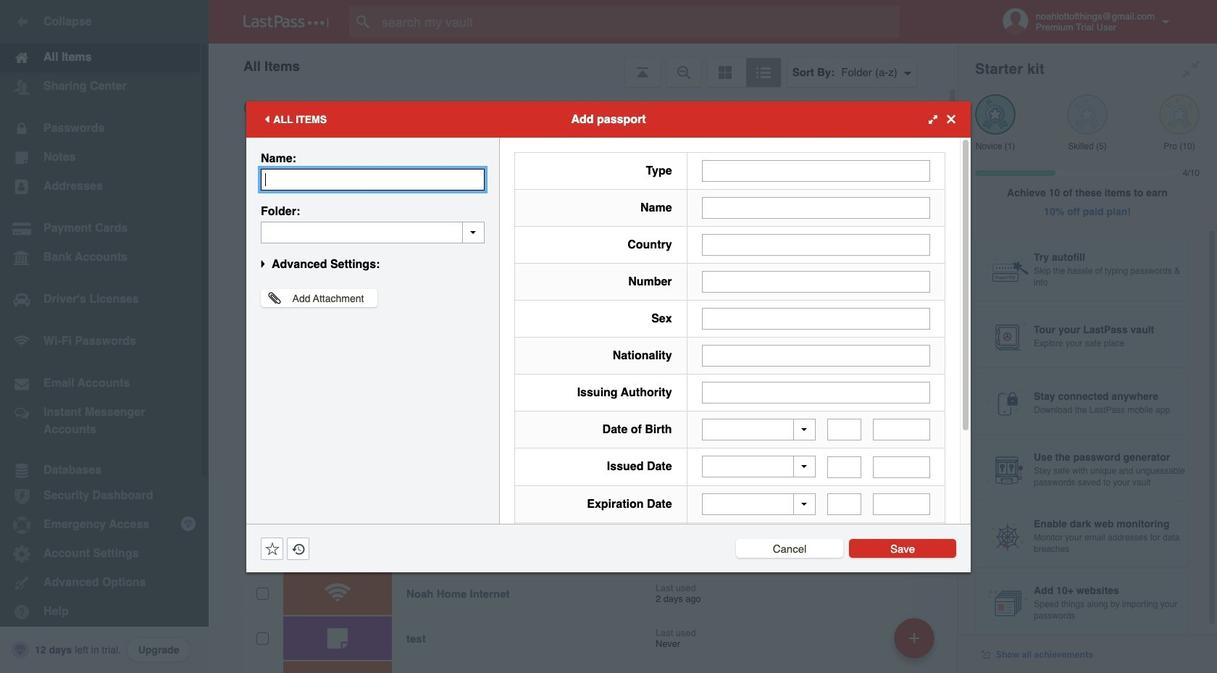 Task type: describe. For each thing, give the bounding box(es) containing it.
Search search field
[[349, 6, 928, 38]]

lastpass image
[[243, 15, 329, 28]]



Task type: locate. For each thing, give the bounding box(es) containing it.
None text field
[[261, 221, 485, 243], [702, 234, 930, 255], [702, 381, 930, 403], [827, 419, 862, 440], [873, 419, 930, 440], [827, 456, 862, 478], [873, 456, 930, 478], [873, 493, 930, 515], [261, 221, 485, 243], [702, 234, 930, 255], [702, 381, 930, 403], [827, 419, 862, 440], [873, 419, 930, 440], [827, 456, 862, 478], [873, 456, 930, 478], [873, 493, 930, 515]]

vault options navigation
[[209, 43, 958, 87]]

search my vault text field
[[349, 6, 928, 38]]

dialog
[[246, 101, 971, 628]]

new item navigation
[[889, 614, 943, 673]]

None text field
[[702, 160, 930, 181], [261, 168, 485, 190], [702, 197, 930, 218], [702, 271, 930, 292], [702, 308, 930, 329], [702, 344, 930, 366], [827, 493, 862, 515], [702, 160, 930, 181], [261, 168, 485, 190], [702, 197, 930, 218], [702, 271, 930, 292], [702, 308, 930, 329], [702, 344, 930, 366], [827, 493, 862, 515]]

main navigation navigation
[[0, 0, 209, 673]]

new item image
[[909, 633, 919, 643]]



